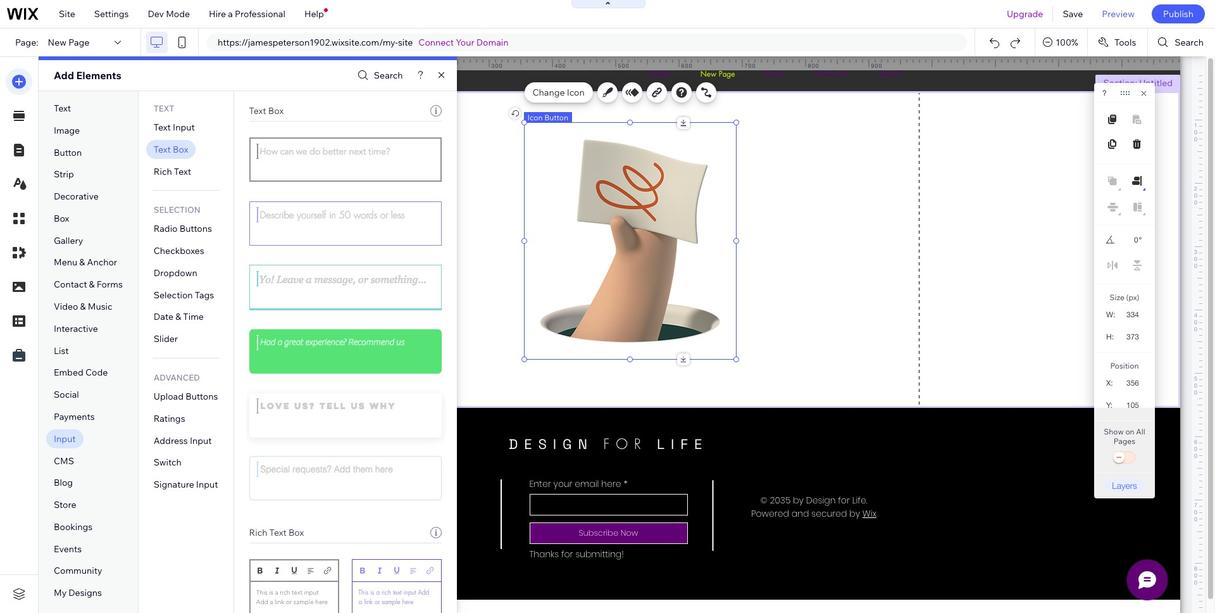 Task type: vqa. For each thing, say whether or not it's contained in the screenshot.
available for SMS,
no



Task type: describe. For each thing, give the bounding box(es) containing it.
radio buttons
[[154, 223, 212, 235]]

elements
[[76, 69, 121, 82]]

input for address
[[190, 435, 212, 446]]

strip
[[54, 169, 74, 180]]

domain
[[477, 37, 509, 48]]

tools
[[1115, 37, 1137, 48]]

w:
[[1107, 310, 1116, 319]]

dev mode
[[148, 8, 190, 20]]

tags
[[195, 289, 214, 301]]

1 horizontal spatial button
[[545, 113, 569, 122]]

rich text box
[[249, 527, 304, 538]]

embed
[[54, 367, 83, 378]]

text input
[[154, 122, 195, 133]]

show
[[1105, 427, 1125, 436]]

checkboxes
[[154, 245, 204, 257]]

page
[[69, 37, 90, 48]]

add
[[54, 69, 74, 82]]

signature
[[154, 479, 194, 490]]

hire
[[209, 8, 226, 20]]

layers button
[[1105, 479, 1146, 492]]

section: untitled
[[1104, 77, 1174, 89]]

rich for rich text
[[154, 166, 172, 177]]

0 horizontal spatial text box
[[154, 144, 188, 155]]

buttons for upload buttons
[[186, 391, 218, 402]]

pages
[[1115, 436, 1136, 446]]

new page
[[48, 37, 90, 48]]

dev
[[148, 8, 164, 20]]

dropdown
[[154, 267, 197, 279]]

signature input
[[154, 479, 218, 490]]

buttons for radio buttons
[[180, 223, 212, 235]]

video
[[54, 301, 78, 312]]

menu
[[54, 257, 77, 268]]

preview
[[1103, 8, 1135, 20]]

connect
[[419, 37, 454, 48]]

upload buttons
[[154, 391, 218, 402]]

position
[[1111, 361, 1140, 370]]

1 horizontal spatial text box
[[249, 105, 284, 117]]

code
[[85, 367, 108, 378]]

y:
[[1107, 401, 1113, 410]]

save
[[1064, 8, 1084, 20]]

(px)
[[1127, 293, 1140, 302]]

rich for rich text box
[[249, 527, 268, 538]]

400
[[555, 62, 567, 69]]

add elements
[[54, 69, 121, 82]]

video & music
[[54, 301, 112, 312]]

& for video
[[80, 301, 86, 312]]

address
[[154, 435, 188, 446]]

100%
[[1057, 37, 1079, 48]]

size
[[1111, 293, 1125, 302]]

input for text
[[173, 122, 195, 133]]

& for contact
[[89, 279, 95, 290]]

my designs
[[54, 587, 102, 599]]

gallery
[[54, 235, 83, 246]]

700
[[745, 62, 757, 69]]

upgrade
[[1008, 8, 1044, 20]]

switch
[[154, 457, 182, 468]]

music
[[88, 301, 112, 312]]

x:
[[1107, 379, 1114, 388]]

time
[[183, 311, 204, 323]]

store
[[54, 499, 76, 510]]

300
[[492, 62, 503, 69]]

events
[[54, 543, 82, 555]]

new
[[48, 37, 67, 48]]

ratings
[[154, 413, 185, 424]]

https://jamespeterson1902.wixsite.com/my-
[[218, 37, 398, 48]]

& for menu
[[79, 257, 85, 268]]

change
[[533, 87, 565, 98]]

settings
[[94, 8, 129, 20]]

professional
[[235, 8, 286, 20]]

preview button
[[1093, 0, 1145, 28]]

500
[[618, 62, 630, 69]]

anchor
[[87, 257, 117, 268]]

slider
[[154, 333, 178, 345]]

900
[[872, 62, 883, 69]]

embed code
[[54, 367, 108, 378]]



Task type: locate. For each thing, give the bounding box(es) containing it.
icon down "change"
[[528, 113, 543, 122]]

date & time
[[154, 311, 204, 323]]

tools button
[[1089, 28, 1148, 56]]

buttons up checkboxes on the left of page
[[180, 223, 212, 235]]

buttons down the advanced
[[186, 391, 218, 402]]

selection for selection
[[154, 205, 200, 215]]

& right date
[[176, 311, 181, 323]]

on
[[1126, 427, 1135, 436]]

menu & anchor
[[54, 257, 117, 268]]

icon right "change"
[[567, 87, 585, 98]]

& for date
[[176, 311, 181, 323]]

social
[[54, 389, 79, 400]]

forms
[[97, 279, 123, 290]]

1 horizontal spatial search
[[1176, 37, 1205, 48]]

? button
[[1103, 89, 1107, 98]]

& left forms at the top of page
[[89, 279, 95, 290]]

site
[[59, 8, 75, 20]]

input up cms
[[54, 433, 76, 444]]

save button
[[1054, 0, 1093, 28]]

buttons
[[180, 223, 212, 235], [186, 391, 218, 402]]

selection
[[154, 205, 200, 215], [154, 289, 193, 301]]

site
[[398, 37, 413, 48]]

change icon
[[533, 87, 585, 98]]

help
[[305, 8, 324, 20]]

input up rich text at the top left of page
[[173, 122, 195, 133]]

icon
[[567, 87, 585, 98], [528, 113, 543, 122]]

0 vertical spatial selection
[[154, 205, 200, 215]]

1 vertical spatial search
[[374, 70, 403, 81]]

None text field
[[1120, 396, 1145, 414]]

bookings
[[54, 521, 93, 533]]

h:
[[1107, 332, 1115, 341]]

100% button
[[1036, 28, 1088, 56]]

search down "publish" on the right
[[1176, 37, 1205, 48]]

image
[[54, 125, 80, 136]]

selection up radio buttons at top
[[154, 205, 200, 215]]

selection tags
[[154, 289, 214, 301]]

hire a professional
[[209, 8, 286, 20]]

?
[[1103, 89, 1107, 98]]

1 vertical spatial selection
[[154, 289, 193, 301]]

list
[[54, 345, 69, 356]]

search button
[[1149, 28, 1216, 56], [355, 66, 403, 85]]

1 vertical spatial button
[[54, 147, 82, 158]]

selection for selection tags
[[154, 289, 193, 301]]

button down 'image'
[[54, 147, 82, 158]]

1 vertical spatial icon
[[528, 113, 543, 122]]

section:
[[1104, 77, 1138, 89]]

upload
[[154, 391, 184, 402]]

1 vertical spatial search button
[[355, 66, 403, 85]]

2 selection from the top
[[154, 289, 193, 301]]

radio
[[154, 223, 178, 235]]

0 vertical spatial search button
[[1149, 28, 1216, 56]]

a
[[228, 8, 233, 20]]

0 vertical spatial icon
[[567, 87, 585, 98]]

& right menu
[[79, 257, 85, 268]]

& right "video" at the left
[[80, 301, 86, 312]]

decorative
[[54, 191, 99, 202]]

community
[[54, 565, 102, 577]]

1 vertical spatial text box
[[154, 144, 188, 155]]

input
[[173, 122, 195, 133], [54, 433, 76, 444], [190, 435, 212, 446], [196, 479, 218, 490]]

1 horizontal spatial icon
[[567, 87, 585, 98]]

&
[[79, 257, 85, 268], [89, 279, 95, 290], [80, 301, 86, 312], [176, 311, 181, 323]]

text
[[54, 103, 71, 114], [154, 103, 174, 113], [249, 105, 266, 117], [154, 122, 171, 133], [154, 144, 171, 155], [174, 166, 191, 177], [270, 527, 287, 538]]

icon button
[[528, 113, 569, 122]]

1 horizontal spatial rich
[[249, 527, 268, 538]]

switch
[[1113, 449, 1138, 467]]

input right signature
[[196, 479, 218, 490]]

1 vertical spatial buttons
[[186, 391, 218, 402]]

0 vertical spatial buttons
[[180, 223, 212, 235]]

contact & forms
[[54, 279, 123, 290]]

search
[[1176, 37, 1205, 48], [374, 70, 403, 81]]

rich
[[154, 166, 172, 177], [249, 527, 268, 538]]

600
[[682, 62, 693, 69]]

1 horizontal spatial search button
[[1149, 28, 1216, 56]]

cms
[[54, 455, 74, 466]]

publish
[[1164, 8, 1194, 20]]

°
[[1140, 236, 1143, 244]]

contact
[[54, 279, 87, 290]]

1 vertical spatial rich
[[249, 527, 268, 538]]

designs
[[69, 587, 102, 599]]

my
[[54, 587, 67, 599]]

input for signature
[[196, 479, 218, 490]]

rich text
[[154, 166, 191, 177]]

0 horizontal spatial search
[[374, 70, 403, 81]]

None text field
[[1122, 232, 1139, 248], [1120, 306, 1145, 323], [1121, 328, 1145, 345], [1120, 374, 1145, 391], [1122, 232, 1139, 248], [1120, 306, 1145, 323], [1121, 328, 1145, 345], [1120, 374, 1145, 391]]

0 horizontal spatial search button
[[355, 66, 403, 85]]

0 vertical spatial search
[[1176, 37, 1205, 48]]

show on all pages
[[1105, 427, 1146, 446]]

selection down dropdown
[[154, 289, 193, 301]]

advanced
[[154, 372, 200, 383]]

search button down "publish" on the right
[[1149, 28, 1216, 56]]

1 selection from the top
[[154, 205, 200, 215]]

0 horizontal spatial rich
[[154, 166, 172, 177]]

mode
[[166, 8, 190, 20]]

search button down https://jamespeterson1902.wixsite.com/my-site connect your domain at the top left
[[355, 66, 403, 85]]

publish button
[[1153, 4, 1206, 23]]

0 horizontal spatial button
[[54, 147, 82, 158]]

https://jamespeterson1902.wixsite.com/my-site connect your domain
[[218, 37, 509, 48]]

blog
[[54, 477, 73, 488]]

layers
[[1113, 480, 1138, 491]]

untitled
[[1140, 77, 1174, 89]]

0 vertical spatial text box
[[249, 105, 284, 117]]

size (px)
[[1111, 293, 1140, 302]]

address input
[[154, 435, 212, 446]]

payments
[[54, 411, 95, 422]]

0 horizontal spatial icon
[[528, 113, 543, 122]]

search down site
[[374, 70, 403, 81]]

800
[[808, 62, 820, 69]]

button
[[545, 113, 569, 122], [54, 147, 82, 158]]

input right address at bottom left
[[190, 435, 212, 446]]

0 vertical spatial button
[[545, 113, 569, 122]]

0 vertical spatial rich
[[154, 166, 172, 177]]

interactive
[[54, 323, 98, 334]]

your
[[456, 37, 475, 48]]

button down change icon
[[545, 113, 569, 122]]



